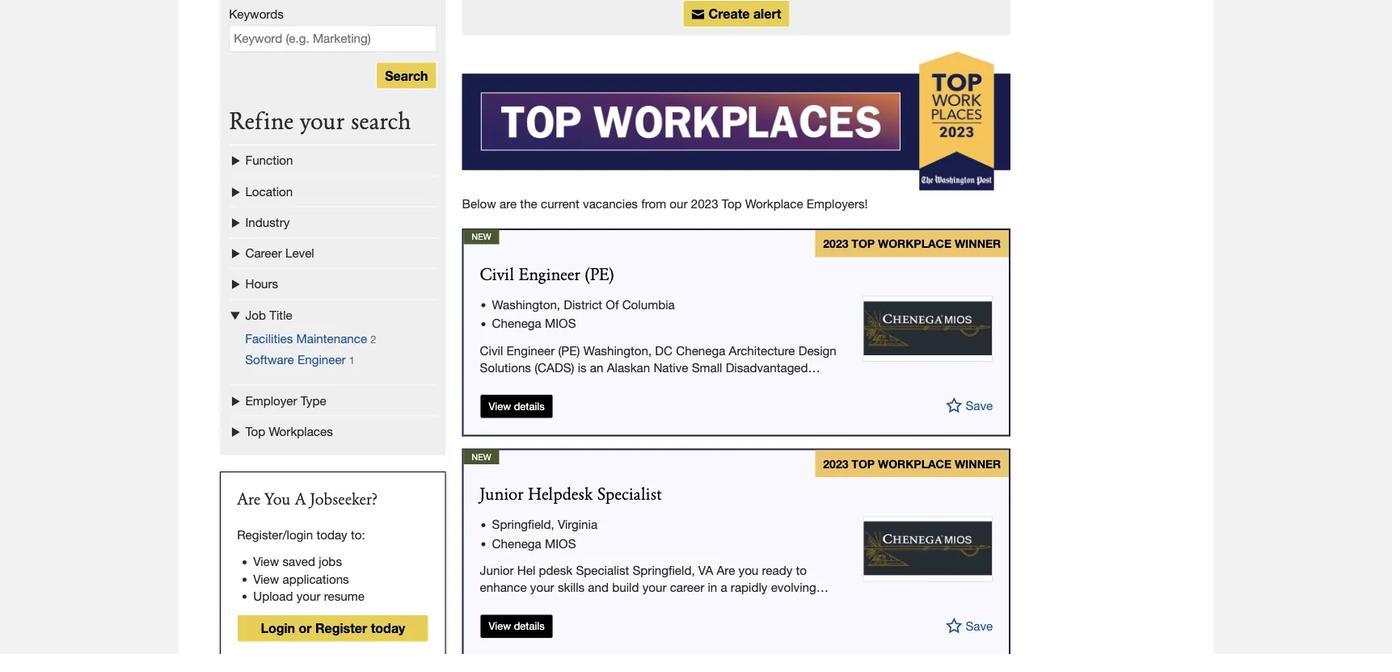 Task type: locate. For each thing, give the bounding box(es) containing it.
create alert
[[709, 6, 781, 21]]

2 new from the top
[[472, 452, 491, 462]]

employer type button
[[229, 385, 437, 416]]

1 horizontal spatial (pe)
[[585, 267, 614, 284]]

before image up career in the top left of the page
[[229, 215, 245, 229]]

0 vertical spatial chenega mios logo image
[[863, 296, 993, 362]]

0 vertical spatial new
[[472, 232, 491, 242]]

1 vertical spatial are
[[717, 564, 735, 578]]

1 new from the top
[[472, 232, 491, 242]]

title
[[269, 308, 292, 322]]

before image down hours
[[229, 308, 245, 322]]

5 before image from the top
[[229, 425, 245, 439]]

top down employer
[[245, 425, 265, 439]]

a
[[537, 378, 543, 392], [721, 581, 727, 595]]

before image up hours
[[229, 246, 245, 260]]

top workplaces
[[245, 425, 333, 439]]

view down business,
[[489, 400, 511, 413]]

1 horizontal spatial a
[[721, 581, 727, 595]]

junior
[[480, 487, 524, 505], [480, 564, 514, 578]]

engineer up district
[[519, 267, 580, 284]]

(pe)
[[585, 267, 614, 284], [558, 343, 580, 358]]

save
[[966, 399, 993, 413], [966, 619, 993, 633]]

are right the va
[[717, 564, 735, 578]]

1 vertical spatial washington,
[[583, 343, 652, 358]]

(pe) up is
[[558, 343, 580, 358]]

and
[[588, 581, 609, 595]]

1 before image from the top
[[229, 184, 245, 198]]

2 vertical spatial before image
[[229, 246, 245, 260]]

civil inside civil engineer (pe) washington, dc chenega architecture design solutions (cads) is an alaskan native small disadvantaged business, a wholly owned s...
[[480, 343, 503, 358]]

0 horizontal spatial (pe)
[[558, 343, 580, 358]]

before image up job
[[229, 277, 245, 291]]

new down business,
[[472, 452, 491, 462]]

before image inside career level dropdown button
[[229, 246, 245, 260]]

before image up location
[[229, 153, 245, 167]]

function
[[245, 153, 293, 167]]

1 details from the top
[[514, 400, 545, 413]]

1 vertical spatial save
[[966, 619, 993, 633]]

0 vertical spatial junior
[[480, 487, 524, 505]]

engineer for civil engineer (pe)
[[519, 267, 580, 284]]

1 vertical spatial chenega mios logo image
[[863, 517, 993, 582]]

0 vertical spatial chenega
[[492, 316, 541, 331]]

0 vertical spatial save
[[966, 399, 993, 413]]

junior inside junior hel pdesk specialist springfield, va are you ready to enhance your skills and build your career in a rapidly evolving business climate? are ...
[[480, 564, 514, 578]]

mios
[[545, 316, 576, 331], [545, 537, 576, 551]]

are left you
[[237, 493, 261, 509]]

civil engineer (pe)
[[480, 267, 614, 284]]

before image inside employer type dropdown button
[[229, 394, 245, 408]]

chenega mios logo image
[[863, 296, 993, 362], [863, 517, 993, 582]]

1 vertical spatial view details
[[489, 621, 545, 633]]

springfield, inside springfield, virginia chenega mios
[[492, 518, 554, 532]]

1 horizontal spatial washington,
[[583, 343, 652, 358]]

function button
[[229, 145, 437, 176]]

are left ...
[[582, 598, 600, 612]]

0 vertical spatial view details
[[489, 400, 545, 413]]

1 vertical spatial add to shortlist image
[[946, 616, 962, 635]]

1 before image from the top
[[229, 153, 245, 167]]

view details link for junior
[[480, 615, 554, 639]]

civil engineer (pe) link
[[480, 267, 614, 284]]

login or register today link
[[237, 615, 429, 643]]

(pe) inside civil engineer (pe) washington, dc chenega architecture design solutions (cads) is an alaskan native small disadvantaged business, a wholly owned s...
[[558, 343, 580, 358]]

build
[[612, 581, 639, 595]]

2 mios from the top
[[545, 537, 576, 551]]

new down below
[[472, 232, 491, 242]]

springfield, inside junior hel pdesk specialist springfield, va are you ready to enhance your skills and build your career in a rapidly evolving business climate? are ...
[[633, 564, 695, 578]]

before image inside hours dropdown button
[[229, 277, 245, 291]]

before image down employer
[[229, 425, 245, 439]]

1 horizontal spatial springfield,
[[633, 564, 695, 578]]

junior for junior helpdesk specialist
[[480, 487, 524, 505]]

pdesk
[[539, 564, 573, 578]]

login
[[261, 621, 295, 637]]

1 vertical spatial top
[[245, 425, 265, 439]]

chenega mios logo image for junior helpdesk specialist
[[863, 517, 993, 582]]

native
[[654, 361, 688, 375]]

1 vertical spatial a
[[721, 581, 727, 595]]

(pe) for civil engineer (pe) washington, dc chenega architecture design solutions (cads) is an alaskan native small disadvantaged business, a wholly owned s...
[[558, 343, 580, 358]]

washington, inside washington, district of columbia chenega mios
[[492, 298, 560, 312]]

resume
[[324, 590, 365, 604]]

0 vertical spatial add to shortlist image
[[946, 395, 962, 414]]

top
[[722, 196, 742, 211], [245, 425, 265, 439]]

0 vertical spatial before image
[[229, 153, 245, 167]]

1 add to shortlist image from the top
[[946, 395, 962, 414]]

springfield, up career
[[633, 564, 695, 578]]

1 horizontal spatial top
[[722, 196, 742, 211]]

2 view details from the top
[[489, 621, 545, 633]]

columbia
[[622, 298, 675, 312]]

view details link down business,
[[480, 395, 554, 419]]

chenega mios logo image for civil engineer (pe)
[[863, 296, 993, 362]]

view down register/login
[[253, 555, 279, 569]]

chenega
[[492, 316, 541, 331], [676, 343, 725, 358], [492, 537, 541, 551]]

save button for junior helpdesk specialist
[[946, 616, 993, 635]]

2 chenega mios logo image from the top
[[863, 517, 993, 582]]

before image down software
[[229, 394, 245, 408]]

your
[[300, 111, 345, 135], [530, 581, 554, 595], [642, 581, 667, 595], [296, 590, 321, 604]]

junior for junior hel pdesk specialist springfield, va are you ready to enhance your skills and build your career in a rapidly evolving business climate? are ...
[[480, 564, 514, 578]]

1 save from the top
[[966, 399, 993, 413]]

0 vertical spatial civil
[[480, 267, 514, 284]]

facilities maintenance 2 software engineer 1
[[245, 332, 376, 367]]

2 view details link from the top
[[480, 615, 554, 639]]

details for engineer
[[514, 400, 545, 413]]

save button for civil engineer (pe)
[[946, 395, 993, 414]]

mios down district
[[545, 316, 576, 331]]

details for helpdesk
[[514, 621, 545, 633]]

view details down business
[[489, 621, 545, 633]]

4 before image from the top
[[229, 394, 245, 408]]

1 mios from the top
[[545, 316, 576, 331]]

top right 2023
[[722, 196, 742, 211]]

before image
[[229, 153, 245, 167], [229, 215, 245, 229], [229, 246, 245, 260]]

view details link for civil
[[480, 395, 554, 419]]

civil
[[480, 267, 514, 284], [480, 343, 503, 358]]

save for civil engineer (pe)
[[966, 399, 993, 413]]

2 before image from the top
[[229, 215, 245, 229]]

0 vertical spatial today
[[316, 528, 347, 542]]

1 vertical spatial springfield,
[[633, 564, 695, 578]]

chenega up solutions
[[492, 316, 541, 331]]

details down business,
[[514, 400, 545, 413]]

chenega up hel
[[492, 537, 541, 551]]

your up the function dropdown button
[[300, 111, 345, 135]]

0 vertical spatial details
[[514, 400, 545, 413]]

0 vertical spatial specialist
[[597, 487, 662, 505]]

civil down are
[[480, 267, 514, 284]]

today left to:
[[316, 528, 347, 542]]

1 vertical spatial chenega
[[676, 343, 725, 358]]

1 vertical spatial civil
[[480, 343, 503, 358]]

3 before image from the top
[[229, 308, 245, 322]]

2 add to shortlist image from the top
[[946, 616, 962, 635]]

to:
[[351, 528, 365, 542]]

washington, up the alaskan
[[583, 343, 652, 358]]

before image inside job title dropdown button
[[229, 308, 245, 322]]

view details down business,
[[489, 400, 545, 413]]

view details link
[[480, 395, 554, 419], [480, 615, 554, 639]]

2 save button from the top
[[946, 616, 993, 635]]

junior hel pdesk specialist springfield, va are you ready to enhance your skills and build your career in a rapidly evolving business climate? are ...
[[480, 564, 816, 612]]

specialist up virginia
[[597, 487, 662, 505]]

before image up industry
[[229, 184, 245, 198]]

before image inside top workplaces dropdown button
[[229, 425, 245, 439]]

0 vertical spatial mios
[[545, 316, 576, 331]]

employer type
[[245, 394, 326, 408]]

top workplaces button
[[229, 416, 437, 447]]

view details for junior
[[489, 621, 545, 633]]

1 vertical spatial (pe)
[[558, 343, 580, 358]]

1
[[349, 355, 355, 367]]

1 vertical spatial save button
[[946, 616, 993, 635]]

1 vertical spatial view details link
[[480, 615, 554, 639]]

0 horizontal spatial springfield,
[[492, 518, 554, 532]]

0 horizontal spatial a
[[537, 378, 543, 392]]

0 vertical spatial are
[[237, 493, 261, 509]]

washington,
[[492, 298, 560, 312], [583, 343, 652, 358]]

save button
[[946, 395, 993, 414], [946, 616, 993, 635]]

a right in
[[721, 581, 727, 595]]

chenega inside civil engineer (pe) washington, dc chenega architecture design solutions (cads) is an alaskan native small disadvantaged business, a wholly owned s...
[[676, 343, 725, 358]]

before image for industry
[[229, 215, 245, 229]]

are
[[237, 493, 261, 509], [717, 564, 735, 578], [582, 598, 600, 612]]

3 before image from the top
[[229, 246, 245, 260]]

today right the register on the bottom
[[371, 621, 405, 637]]

new for civil engineer (pe)
[[472, 232, 491, 242]]

1 vertical spatial specialist
[[576, 564, 629, 578]]

civil up solutions
[[480, 343, 503, 358]]

2 horizontal spatial are
[[717, 564, 735, 578]]

are you a jobseeker?
[[237, 493, 377, 509]]

0 vertical spatial washington,
[[492, 298, 560, 312]]

1 junior from the top
[[480, 487, 524, 505]]

s...
[[625, 378, 642, 392]]

before image inside location dropdown button
[[229, 184, 245, 198]]

Keywords text field
[[229, 25, 437, 52]]

a down (cads)
[[537, 378, 543, 392]]

before image
[[229, 184, 245, 198], [229, 277, 245, 291], [229, 308, 245, 322], [229, 394, 245, 408], [229, 425, 245, 439]]

junior helpdesk specialist
[[480, 487, 662, 505]]

before image inside industry 'dropdown button'
[[229, 215, 245, 229]]

1 civil from the top
[[480, 267, 514, 284]]

washington, down civil engineer (pe) link
[[492, 298, 560, 312]]

2 civil from the top
[[480, 343, 503, 358]]

2 vertical spatial are
[[582, 598, 600, 612]]

engineer up (cads)
[[506, 343, 555, 358]]

before image for employer type
[[229, 394, 245, 408]]

1 chenega mios logo image from the top
[[863, 296, 993, 362]]

engineer inside civil engineer (pe) washington, dc chenega architecture design solutions (cads) is an alaskan native small disadvantaged business, a wholly owned s...
[[506, 343, 555, 358]]

before image inside the function dropdown button
[[229, 153, 245, 167]]

0 horizontal spatial top
[[245, 425, 265, 439]]

new
[[472, 232, 491, 242], [472, 452, 491, 462]]

1 view details link from the top
[[480, 395, 554, 419]]

2 details from the top
[[514, 621, 545, 633]]

chenega inside springfield, virginia chenega mios
[[492, 537, 541, 551]]

junior up springfield, virginia chenega mios
[[480, 487, 524, 505]]

before image for career level
[[229, 246, 245, 260]]

springfield, virginia chenega mios
[[492, 518, 597, 551]]

job title
[[245, 308, 292, 322]]

1 save button from the top
[[946, 395, 993, 414]]

type
[[301, 394, 326, 408]]

0 vertical spatial view details link
[[480, 395, 554, 419]]

today
[[316, 528, 347, 542], [371, 621, 405, 637]]

1 vertical spatial before image
[[229, 215, 245, 229]]

create
[[709, 6, 750, 21]]

1 vertical spatial new
[[472, 452, 491, 462]]

mios down virginia
[[545, 537, 576, 551]]

workplaces
[[269, 425, 333, 439]]

job
[[245, 308, 266, 322]]

add to shortlist image
[[946, 395, 962, 414], [946, 616, 962, 635]]

new for junior helpdesk specialist
[[472, 452, 491, 462]]

search
[[351, 111, 411, 135]]

district
[[564, 298, 602, 312]]

junior up enhance
[[480, 564, 514, 578]]

register/login today to:
[[237, 528, 365, 542]]

in
[[708, 581, 717, 595]]

1 view details from the top
[[489, 400, 545, 413]]

1 vertical spatial junior
[[480, 564, 514, 578]]

view details link down business
[[480, 615, 554, 639]]

of
[[606, 298, 619, 312]]

0 horizontal spatial are
[[237, 493, 261, 509]]

2 junior from the top
[[480, 564, 514, 578]]

0 vertical spatial save button
[[946, 395, 993, 414]]

(pe) up of
[[585, 267, 614, 284]]

details down business
[[514, 621, 545, 633]]

upload
[[253, 590, 293, 604]]

2 before image from the top
[[229, 277, 245, 291]]

0 vertical spatial springfield,
[[492, 518, 554, 532]]

engineer
[[519, 267, 580, 284], [506, 343, 555, 358], [297, 353, 346, 367]]

engineer down maintenance
[[297, 353, 346, 367]]

1 horizontal spatial today
[[371, 621, 405, 637]]

0 vertical spatial a
[[537, 378, 543, 392]]

None submit
[[376, 62, 437, 90]]

chenega up the "small"
[[676, 343, 725, 358]]

0 horizontal spatial washington,
[[492, 298, 560, 312]]

1 vertical spatial details
[[514, 621, 545, 633]]

2 save from the top
[[966, 619, 993, 633]]

your down applications in the left of the page
[[296, 590, 321, 604]]

specialist up and
[[576, 564, 629, 578]]

helpdesk
[[528, 487, 593, 505]]

an
[[590, 361, 603, 375]]

details
[[514, 400, 545, 413], [514, 621, 545, 633]]

1 vertical spatial mios
[[545, 537, 576, 551]]

springfield, up hel
[[492, 518, 554, 532]]

2 vertical spatial chenega
[[492, 537, 541, 551]]

skills
[[558, 581, 585, 595]]

(pe) for civil engineer (pe)
[[585, 267, 614, 284]]

0 vertical spatial (pe)
[[585, 267, 614, 284]]



Task type: vqa. For each thing, say whether or not it's contained in the screenshot.
before icon in 'Location' dropdown button
no



Task type: describe. For each thing, give the bounding box(es) containing it.
saved
[[283, 555, 315, 569]]

create alert link
[[683, 0, 790, 28]]

add to shortlist image for (pe)
[[946, 395, 962, 414]]

a inside civil engineer (pe) washington, dc chenega architecture design solutions (cads) is an alaskan native small disadvantaged business, a wholly owned s...
[[537, 378, 543, 392]]

0 horizontal spatial today
[[316, 528, 347, 542]]

chenega inside washington, district of columbia chenega mios
[[492, 316, 541, 331]]

before image for function
[[229, 153, 245, 167]]

disadvantaged
[[726, 361, 808, 375]]

before image for location
[[229, 184, 245, 198]]

facilities
[[245, 332, 293, 346]]

climate?
[[532, 598, 578, 612]]

vacancies
[[583, 196, 638, 211]]

save for junior helpdesk specialist
[[966, 619, 993, 633]]

your up climate? on the left bottom
[[530, 581, 554, 595]]

before image for top workplaces
[[229, 425, 245, 439]]

architecture
[[729, 343, 795, 358]]

industry button
[[229, 207, 437, 238]]

location button
[[229, 176, 437, 207]]

view down business
[[489, 621, 511, 633]]

maintenance
[[296, 332, 367, 346]]

engineer inside facilities maintenance 2 software engineer 1
[[297, 353, 346, 367]]

engineer for civil engineer (pe) washington, dc chenega architecture design solutions (cads) is an alaskan native small disadvantaged business, a wholly owned s...
[[506, 343, 555, 358]]

design
[[798, 343, 837, 358]]

before image for hours
[[229, 277, 245, 291]]

or
[[299, 621, 312, 637]]

your inside view saved jobs view applications upload your resume
[[296, 590, 321, 604]]

jobseeker?
[[310, 493, 377, 509]]

a
[[295, 493, 306, 509]]

junior helpdesk specialist link
[[480, 487, 662, 505]]

industry
[[245, 215, 290, 229]]

topworkplace browse banner image
[[462, 52, 1011, 191]]

below
[[462, 196, 496, 211]]

career level
[[245, 246, 314, 260]]

location
[[245, 184, 293, 198]]

you
[[265, 493, 290, 509]]

add to shortlist image for specialist
[[946, 616, 962, 635]]

1 vertical spatial today
[[371, 621, 405, 637]]

washington, inside civil engineer (pe) washington, dc chenega architecture design solutions (cads) is an alaskan native small disadvantaged business, a wholly owned s...
[[583, 343, 652, 358]]

our
[[670, 196, 688, 211]]

alert
[[753, 6, 781, 21]]

evolving
[[771, 581, 816, 595]]

washington, district of columbia chenega mios
[[492, 298, 675, 331]]

ready
[[762, 564, 792, 578]]

jobs
[[319, 555, 342, 569]]

1 horizontal spatial are
[[582, 598, 600, 612]]

register/login
[[237, 528, 313, 542]]

civil for civil engineer (pe) washington, dc chenega architecture design solutions (cads) is an alaskan native small disadvantaged business, a wholly owned s...
[[480, 343, 503, 358]]

hel
[[517, 564, 535, 578]]

rapidly
[[731, 581, 768, 595]]

civil for civil engineer (pe)
[[480, 267, 514, 284]]

top inside dropdown button
[[245, 425, 265, 439]]

hours button
[[229, 269, 437, 300]]

solutions
[[480, 361, 531, 375]]

refine your search
[[229, 111, 411, 135]]

small
[[692, 361, 722, 375]]

a inside junior hel pdesk specialist springfield, va are you ready to enhance your skills and build your career in a rapidly evolving business climate? are ...
[[721, 581, 727, 595]]

keywords
[[229, 7, 284, 21]]

mios inside washington, district of columbia chenega mios
[[545, 316, 576, 331]]

you
[[739, 564, 759, 578]]

login or register today
[[261, 621, 405, 637]]

the
[[520, 196, 537, 211]]

current
[[541, 196, 580, 211]]

va
[[698, 564, 713, 578]]

view details for civil
[[489, 400, 545, 413]]

is
[[578, 361, 587, 375]]

job title button
[[229, 300, 437, 330]]

business
[[480, 598, 529, 612]]

applications
[[283, 572, 349, 586]]

before image for job title
[[229, 308, 245, 322]]

register
[[315, 621, 367, 637]]

wholly
[[547, 378, 581, 392]]

...
[[604, 598, 614, 612]]

workplace
[[745, 196, 803, 211]]

to
[[796, 564, 807, 578]]

from
[[641, 196, 666, 211]]

civil engineer (pe) washington, dc chenega architecture design solutions (cads) is an alaskan native small disadvantaged business, a wholly owned s...
[[480, 343, 837, 392]]

your right build
[[642, 581, 667, 595]]

dc
[[655, 343, 673, 358]]

career
[[245, 246, 282, 260]]

business,
[[480, 378, 533, 392]]

career level button
[[229, 238, 437, 269]]

alaskan
[[607, 361, 650, 375]]

view saved jobs view applications upload your resume
[[253, 555, 365, 604]]

enhance
[[480, 581, 527, 595]]

level
[[285, 246, 314, 260]]

view up upload
[[253, 572, 279, 586]]

mios inside springfield, virginia chenega mios
[[545, 537, 576, 551]]

virginia
[[558, 518, 597, 532]]

software engineer link
[[245, 353, 346, 367]]

career
[[670, 581, 704, 595]]

software
[[245, 353, 294, 367]]

refine
[[229, 111, 294, 135]]

2
[[371, 333, 376, 346]]

owned
[[585, 378, 622, 392]]

specialist inside junior hel pdesk specialist springfield, va are you ready to enhance your skills and build your career in a rapidly evolving business climate? are ...
[[576, 564, 629, 578]]

0 vertical spatial top
[[722, 196, 742, 211]]

2023
[[691, 196, 718, 211]]

facilities maintenance link
[[245, 332, 367, 346]]



